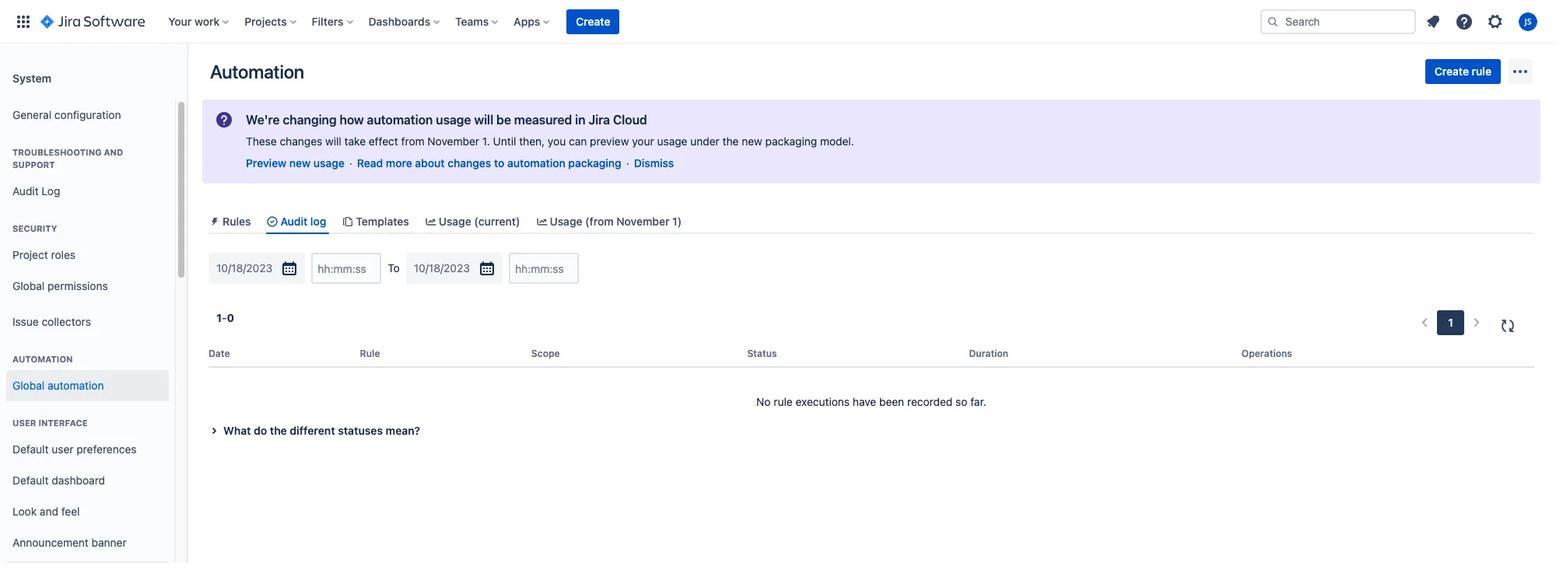 Task type: locate. For each thing, give the bounding box(es) containing it.
teams
[[455, 14, 489, 28]]

1 default from the top
[[12, 443, 49, 456]]

jira software image
[[40, 12, 145, 31], [40, 12, 145, 31]]

create rule
[[1435, 65, 1492, 78]]

0 horizontal spatial ·
[[349, 156, 352, 170]]

do
[[254, 424, 267, 438]]

automation
[[367, 113, 433, 127], [508, 156, 566, 170], [47, 379, 104, 392]]

filters
[[312, 14, 344, 28]]

automation up we're at the top of the page
[[210, 61, 304, 83]]

rule for no
[[774, 396, 793, 409]]

0
[[227, 312, 234, 325]]

automation up "interface"
[[47, 379, 104, 392]]

and down the "general configuration" link
[[104, 147, 123, 157]]

2 global from the top
[[12, 379, 45, 392]]

search image
[[1267, 15, 1280, 28]]

will left take
[[325, 135, 342, 148]]

issue collectors
[[12, 315, 91, 328]]

2 default from the top
[[12, 474, 49, 487]]

support
[[12, 160, 55, 170]]

to
[[494, 156, 505, 170]]

dismiss
[[634, 156, 674, 170]]

0 vertical spatial global
[[12, 279, 45, 292]]

rule left actions image
[[1472, 65, 1492, 78]]

banner
[[0, 0, 1557, 44]]

None text field
[[414, 261, 417, 276]]

1 left refresh log image
[[1449, 316, 1454, 329]]

rules image
[[209, 215, 221, 228]]

1 left 0
[[216, 312, 222, 325]]

the
[[723, 135, 739, 148], [270, 424, 287, 438]]

1 vertical spatial create
[[1435, 65, 1470, 78]]

so
[[956, 396, 968, 409]]

help image
[[1456, 12, 1474, 31]]

default up look
[[12, 474, 49, 487]]

0 horizontal spatial 1
[[216, 312, 222, 325]]

new
[[742, 135, 763, 148], [289, 156, 311, 170]]

changes down the 1.
[[448, 156, 491, 170]]

the right under
[[723, 135, 739, 148]]

roles
[[51, 248, 76, 261]]

0 vertical spatial automation
[[367, 113, 433, 127]]

default down user
[[12, 443, 49, 456]]

changes up preview new usage 'button'
[[280, 135, 322, 148]]

announcement
[[12, 536, 89, 549]]

troubleshooting
[[12, 147, 102, 157]]

· left 'read'
[[349, 156, 352, 170]]

global inside automation "group"
[[12, 379, 45, 392]]

usage (from november 1) image
[[536, 215, 548, 228]]

global for global permissions
[[12, 279, 45, 292]]

0 vertical spatial automation
[[210, 61, 304, 83]]

templates
[[356, 215, 409, 228]]

audit
[[12, 184, 39, 197], [281, 215, 308, 228]]

1 horizontal spatial rule
[[1472, 65, 1492, 78]]

issue collectors link
[[6, 307, 169, 338]]

1 vertical spatial rule
[[774, 396, 793, 409]]

audit for audit log
[[12, 184, 39, 197]]

1 horizontal spatial november
[[617, 215, 670, 228]]

0 horizontal spatial rule
[[774, 396, 793, 409]]

1 vertical spatial packaging
[[569, 156, 622, 170]]

1 global from the top
[[12, 279, 45, 292]]

november up preview new usage · read more about changes to automation packaging · dismiss
[[428, 135, 480, 148]]

1 horizontal spatial new
[[742, 135, 763, 148]]

0 horizontal spatial usage
[[314, 156, 345, 170]]

hh:mm:ss field down 'usage (from november 1)' icon
[[511, 255, 578, 283]]

troubleshooting and support group
[[6, 131, 169, 212]]

default
[[12, 443, 49, 456], [12, 474, 49, 487]]

create for create rule
[[1435, 65, 1470, 78]]

0 horizontal spatial and
[[40, 505, 58, 518]]

log
[[311, 215, 326, 228]]

have
[[853, 396, 877, 409]]

0 horizontal spatial will
[[325, 135, 342, 148]]

create rule button
[[1426, 59, 1502, 84]]

collectors
[[42, 315, 91, 328]]

0 vertical spatial rule
[[1472, 65, 1492, 78]]

1 horizontal spatial usage
[[550, 215, 583, 228]]

0 vertical spatial default
[[12, 443, 49, 456]]

0 vertical spatial the
[[723, 135, 739, 148]]

rule
[[1472, 65, 1492, 78], [774, 396, 793, 409]]

0 horizontal spatial automation
[[47, 379, 104, 392]]

0 vertical spatial create
[[576, 14, 611, 28]]

0 vertical spatial november
[[428, 135, 480, 148]]

1 vertical spatial global
[[12, 379, 45, 392]]

1 horizontal spatial 1
[[1449, 316, 1454, 329]]

create
[[576, 14, 611, 28], [1435, 65, 1470, 78]]

1 vertical spatial changes
[[448, 156, 491, 170]]

audit right audit log image
[[281, 215, 308, 228]]

and inside 'link'
[[40, 505, 58, 518]]

hh:mm:ss field down templates icon
[[313, 255, 380, 283]]

usage down take
[[314, 156, 345, 170]]

changes
[[280, 135, 322, 148], [448, 156, 491, 170]]

will left be at the top left of the page
[[474, 113, 494, 127]]

0 horizontal spatial usage
[[439, 215, 472, 228]]

feel
[[61, 505, 80, 518]]

automation inside "group"
[[47, 379, 104, 392]]

new right under
[[742, 135, 763, 148]]

1 vertical spatial the
[[270, 424, 287, 438]]

0 vertical spatial packaging
[[766, 135, 817, 148]]

automation up 'global automation'
[[12, 354, 73, 364]]

1
[[216, 312, 222, 325], [1449, 316, 1454, 329]]

1 vertical spatial usage
[[657, 135, 688, 148]]

0 vertical spatial audit
[[12, 184, 39, 197]]

the right "do"
[[270, 424, 287, 438]]

0 vertical spatial new
[[742, 135, 763, 148]]

duration
[[969, 348, 1009, 360]]

hh:mm:ss field
[[313, 255, 380, 283], [511, 255, 578, 283]]

create inside primary element
[[576, 14, 611, 28]]

scope
[[531, 348, 560, 360]]

1 horizontal spatial the
[[723, 135, 739, 148]]

1 horizontal spatial audit
[[281, 215, 308, 228]]

0 vertical spatial usage
[[436, 113, 471, 127]]

usage right 'usage (from november 1)' icon
[[550, 215, 583, 228]]

0 horizontal spatial november
[[428, 135, 480, 148]]

2 · from the left
[[626, 156, 630, 170]]

the inside dropdown button
[[270, 424, 287, 438]]

new inside we're changing how automation usage will be measured in jira cloud these changes will take effect from november 1. until then, you can preview your usage under the new packaging model.
[[742, 135, 763, 148]]

global up user
[[12, 379, 45, 392]]

·
[[349, 156, 352, 170], [626, 156, 630, 170]]

10/18/2023
[[216, 262, 273, 275], [414, 262, 470, 275]]

2 horizontal spatial automation
[[508, 156, 566, 170]]

1 inside 1 button
[[1449, 316, 1454, 329]]

· left dismiss
[[626, 156, 630, 170]]

None text field
[[216, 261, 219, 276]]

automation down 'then,'
[[508, 156, 566, 170]]

1 horizontal spatial hh:mm:ss field
[[511, 255, 578, 283]]

audit log link
[[6, 176, 169, 207]]

1 vertical spatial automation
[[12, 354, 73, 364]]

packaging down preview
[[569, 156, 622, 170]]

rule inside button
[[1472, 65, 1492, 78]]

0 horizontal spatial 10/18/2023
[[216, 262, 273, 275]]

0 horizontal spatial the
[[270, 424, 287, 438]]

your
[[632, 135, 654, 148]]

1 horizontal spatial changes
[[448, 156, 491, 170]]

projects
[[245, 14, 287, 28]]

create right apps dropdown button
[[576, 14, 611, 28]]

1 horizontal spatial create
[[1435, 65, 1470, 78]]

automation inside we're changing how automation usage will be measured in jira cloud these changes will take effect from november 1. until then, you can preview your usage under the new packaging model.
[[367, 113, 433, 127]]

0 horizontal spatial changes
[[280, 135, 322, 148]]

statuses
[[338, 424, 383, 438]]

2 vertical spatial automation
[[47, 379, 104, 392]]

0 horizontal spatial hh:mm:ss field
[[313, 255, 380, 283]]

usage (current)
[[439, 215, 520, 228]]

1 vertical spatial default
[[12, 474, 49, 487]]

1 horizontal spatial packaging
[[766, 135, 817, 148]]

how
[[340, 113, 364, 127]]

new right preview
[[289, 156, 311, 170]]

1 for 1 - 0
[[216, 312, 222, 325]]

packaging inside we're changing how automation usage will be measured in jira cloud these changes will take effect from november 1. until then, you can preview your usage under the new packaging model.
[[766, 135, 817, 148]]

1 horizontal spatial 10/18/2023
[[414, 262, 470, 275]]

global inside security group
[[12, 279, 45, 292]]

november inside tab list
[[617, 215, 670, 228]]

and inside troubleshooting and support
[[104, 147, 123, 157]]

read
[[357, 156, 383, 170]]

templates image
[[342, 215, 354, 228]]

project roles
[[12, 248, 76, 261]]

pagination element
[[1413, 311, 1490, 336]]

rule right no
[[774, 396, 793, 409]]

work
[[195, 14, 220, 28]]

usage up dismiss
[[657, 135, 688, 148]]

1 vertical spatial and
[[40, 505, 58, 518]]

changes inside we're changing how automation usage will be measured in jira cloud these changes will take effect from november 1. until then, you can preview your usage under the new packaging model.
[[280, 135, 322, 148]]

tab list
[[202, 209, 1541, 234]]

1 horizontal spatial will
[[474, 113, 494, 127]]

and
[[104, 147, 123, 157], [40, 505, 58, 518]]

10/18/2023 down rules
[[216, 262, 273, 275]]

teams button
[[451, 9, 505, 34]]

0 horizontal spatial create
[[576, 14, 611, 28]]

default for default user preferences
[[12, 443, 49, 456]]

security group
[[6, 207, 169, 307]]

preview
[[590, 135, 629, 148]]

and left the feel
[[40, 505, 58, 518]]

1 horizontal spatial and
[[104, 147, 123, 157]]

default user preferences link
[[6, 434, 169, 465]]

refresh log image
[[1499, 317, 1518, 336]]

audit left log
[[12, 184, 39, 197]]

global down project
[[12, 279, 45, 292]]

1 hh:mm:ss field from the left
[[313, 255, 380, 283]]

project roles link
[[6, 240, 169, 271]]

1 horizontal spatial automation
[[367, 113, 433, 127]]

0 vertical spatial changes
[[280, 135, 322, 148]]

preview new usage · read more about changes to automation packaging · dismiss
[[246, 156, 674, 170]]

default dashboard link
[[6, 465, 169, 497]]

10/18/2023 down usage (current) image
[[414, 262, 470, 275]]

been
[[880, 396, 905, 409]]

general
[[12, 108, 52, 121]]

your profile and settings image
[[1519, 12, 1538, 31]]

audit log image
[[267, 215, 279, 228]]

announcement banner
[[12, 536, 127, 549]]

rule
[[360, 348, 380, 360]]

0 horizontal spatial automation
[[12, 354, 73, 364]]

0 horizontal spatial audit
[[12, 184, 39, 197]]

1 usage from the left
[[439, 215, 472, 228]]

jira
[[589, 113, 610, 127]]

1 vertical spatial audit
[[281, 215, 308, 228]]

interface
[[38, 418, 88, 428]]

1 vertical spatial new
[[289, 156, 311, 170]]

1 horizontal spatial ·
[[626, 156, 630, 170]]

audit inside troubleshooting and support group
[[12, 184, 39, 197]]

create for create
[[576, 14, 611, 28]]

then,
[[519, 135, 545, 148]]

automation up from at the left of page
[[367, 113, 433, 127]]

default dashboard
[[12, 474, 105, 487]]

november left '1)'
[[617, 215, 670, 228]]

usage up preview new usage · read more about changes to automation packaging · dismiss
[[436, 113, 471, 127]]

create down help image
[[1435, 65, 1470, 78]]

november
[[428, 135, 480, 148], [617, 215, 670, 228]]

in
[[575, 113, 586, 127]]

usage
[[439, 215, 472, 228], [550, 215, 583, 228]]

0 horizontal spatial packaging
[[569, 156, 622, 170]]

operations
[[1242, 348, 1293, 360]]

(current)
[[474, 215, 520, 228]]

default inside "link"
[[12, 443, 49, 456]]

model.
[[820, 135, 855, 148]]

usage right usage (current) image
[[439, 215, 472, 228]]

packaging left model.
[[766, 135, 817, 148]]

1 vertical spatial november
[[617, 215, 670, 228]]

0 vertical spatial and
[[104, 147, 123, 157]]

audit log
[[12, 184, 60, 197]]

about
[[415, 156, 445, 170]]

2 usage from the left
[[550, 215, 583, 228]]



Task type: vqa. For each thing, say whether or not it's contained in the screenshot.
Atlassian JIRA - Plugins - Mail Plugin
no



Task type: describe. For each thing, give the bounding box(es) containing it.
look
[[12, 505, 37, 518]]

default user preferences
[[12, 443, 137, 456]]

usage for usage (from november 1)
[[550, 215, 583, 228]]

issue
[[12, 315, 39, 328]]

projects button
[[240, 9, 303, 34]]

create button
[[567, 9, 620, 34]]

global permissions
[[12, 279, 108, 292]]

primary element
[[9, 0, 1261, 43]]

global permissions link
[[6, 271, 169, 302]]

sidebar navigation image
[[170, 62, 204, 93]]

far.
[[971, 396, 987, 409]]

1 horizontal spatial automation
[[210, 61, 304, 83]]

preferences
[[77, 443, 137, 456]]

0 vertical spatial will
[[474, 113, 494, 127]]

automation inside "group"
[[12, 354, 73, 364]]

rule for create
[[1472, 65, 1492, 78]]

the inside we're changing how automation usage will be measured in jira cloud these changes will take effect from november 1. until then, you can preview your usage under the new packaging model.
[[723, 135, 739, 148]]

Search field
[[1261, 9, 1417, 34]]

general configuration link
[[6, 100, 169, 131]]

no rule executions have been recorded so far.
[[757, 396, 987, 409]]

preview new usage button
[[246, 156, 345, 171]]

automation group
[[6, 338, 169, 406]]

import and export group
[[6, 559, 169, 564]]

more
[[386, 156, 412, 170]]

configuration
[[54, 108, 121, 121]]

1 vertical spatial will
[[325, 135, 342, 148]]

be
[[497, 113, 511, 127]]

dashboards
[[369, 14, 431, 28]]

recorded
[[908, 396, 953, 409]]

announcement banner link
[[6, 528, 169, 559]]

until
[[493, 135, 516, 148]]

1 vertical spatial automation
[[508, 156, 566, 170]]

status
[[748, 348, 777, 360]]

1 button
[[1438, 311, 1465, 336]]

executions
[[796, 396, 850, 409]]

global automation link
[[6, 371, 169, 402]]

look and feel link
[[6, 497, 169, 528]]

read more about changes to automation packaging button
[[357, 156, 622, 171]]

2 hh:mm:ss field from the left
[[511, 255, 578, 283]]

settings image
[[1487, 12, 1505, 31]]

different
[[290, 424, 335, 438]]

audit for audit log
[[281, 215, 308, 228]]

log
[[42, 184, 60, 197]]

security
[[12, 223, 57, 234]]

1)
[[673, 215, 682, 228]]

1 for 1
[[1449, 316, 1454, 329]]

rules
[[223, 215, 251, 228]]

take
[[345, 135, 366, 148]]

look and feel
[[12, 505, 80, 518]]

banner
[[92, 536, 127, 549]]

november inside we're changing how automation usage will be measured in jira cloud these changes will take effect from november 1. until then, you can preview your usage under the new packaging model.
[[428, 135, 480, 148]]

2 horizontal spatial usage
[[657, 135, 688, 148]]

troubleshooting and support
[[12, 147, 123, 170]]

appswitcher icon image
[[14, 12, 33, 31]]

we're
[[246, 113, 280, 127]]

0 horizontal spatial new
[[289, 156, 311, 170]]

-
[[222, 312, 227, 325]]

dismiss button
[[634, 156, 674, 171]]

effect
[[369, 135, 398, 148]]

user interface group
[[6, 402, 169, 564]]

your
[[168, 14, 192, 28]]

project
[[12, 248, 48, 261]]

1 10/18/2023 from the left
[[216, 262, 273, 275]]

(from
[[585, 215, 614, 228]]

banner containing your work
[[0, 0, 1557, 44]]

default for default dashboard
[[12, 474, 49, 487]]

expand image
[[205, 422, 223, 441]]

2 10/18/2023 from the left
[[414, 262, 470, 275]]

measured
[[514, 113, 572, 127]]

1 horizontal spatial usage
[[436, 113, 471, 127]]

1 · from the left
[[349, 156, 352, 170]]

user
[[52, 443, 74, 456]]

1 - 0
[[216, 312, 234, 325]]

user
[[12, 418, 36, 428]]

date
[[209, 348, 230, 360]]

notifications image
[[1424, 12, 1443, 31]]

your work
[[168, 14, 220, 28]]

1.
[[482, 135, 490, 148]]

cloud
[[613, 113, 647, 127]]

audit log
[[281, 215, 326, 228]]

what do the different statuses mean? button
[[205, 422, 1535, 441]]

can
[[569, 135, 587, 148]]

dashboards button
[[364, 9, 446, 34]]

preview
[[246, 156, 287, 170]]

and for troubleshooting
[[104, 147, 123, 157]]

global for global automation
[[12, 379, 45, 392]]

changing
[[283, 113, 337, 127]]

apps
[[514, 14, 540, 28]]

actions image
[[1512, 62, 1530, 81]]

filters button
[[307, 9, 359, 34]]

global automation
[[12, 379, 104, 392]]

2 vertical spatial usage
[[314, 156, 345, 170]]

to
[[388, 262, 400, 275]]

usage (current) image
[[425, 215, 437, 228]]

usage for usage (current)
[[439, 215, 472, 228]]

under
[[691, 135, 720, 148]]

and for look
[[40, 505, 58, 518]]

system
[[12, 71, 51, 84]]

we're changing how automation usage will be measured in jira cloud these changes will take effect from november 1. until then, you can preview your usage under the new packaging model.
[[246, 113, 855, 148]]

no
[[757, 396, 771, 409]]

dashboard
[[52, 474, 105, 487]]

tab list containing rules
[[202, 209, 1541, 234]]

mean?
[[386, 424, 420, 438]]

these
[[246, 135, 277, 148]]



